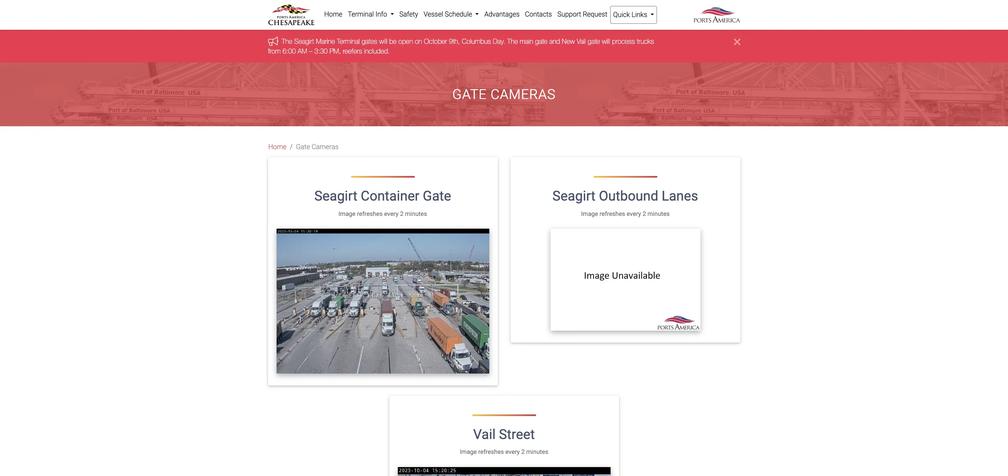 Task type: vqa. For each thing, say whether or not it's contained in the screenshot.
rightmost 2
yes



Task type: describe. For each thing, give the bounding box(es) containing it.
image refreshes every 2 minutes for street
[[460, 449, 549, 457]]

trucks
[[637, 38, 654, 45]]

quick links
[[614, 11, 649, 19]]

info
[[376, 10, 387, 18]]

9th,
[[449, 38, 460, 45]]

0 horizontal spatial vail
[[474, 427, 496, 443]]

0 vertical spatial cameras
[[491, 86, 556, 103]]

refreshes for outbound
[[600, 211, 626, 218]]

process
[[612, 38, 635, 45]]

1 horizontal spatial home link
[[322, 6, 345, 23]]

1 horizontal spatial minutes
[[527, 449, 549, 457]]

bullhorn image
[[268, 37, 282, 46]]

open
[[399, 38, 413, 45]]

columbus
[[462, 38, 491, 45]]

support request link
[[555, 6, 611, 23]]

included.
[[364, 47, 390, 55]]

2 for street
[[522, 449, 525, 457]]

gates
[[362, 38, 377, 45]]

every for street
[[506, 449, 520, 457]]

on
[[415, 38, 422, 45]]

2 horizontal spatial gate
[[453, 86, 487, 103]]

image refreshes every 2 minutes for outbound
[[581, 211, 670, 218]]

image for outbound
[[581, 211, 599, 218]]

support request
[[558, 10, 608, 18]]

image for street
[[460, 449, 477, 457]]

home for leftmost 'home' link
[[268, 143, 287, 151]]

0 horizontal spatial home link
[[268, 142, 287, 153]]

1 horizontal spatial gate
[[423, 188, 451, 204]]

image for container
[[339, 211, 356, 218]]

every for container
[[384, 211, 399, 218]]

contacts
[[525, 10, 552, 18]]

quick
[[614, 11, 630, 19]]

terminal info
[[348, 10, 389, 18]]

pm,
[[330, 47, 341, 55]]

minutes for lanes
[[648, 211, 670, 218]]

6:00
[[282, 47, 296, 55]]

0 horizontal spatial gate
[[296, 143, 310, 151]]

home for right 'home' link
[[324, 10, 343, 18]]

street
[[499, 427, 535, 443]]

vail inside "the seagirt marine terminal gates will be open on october 9th, columbus day. the main gate and new vail gate will process trucks from 6:00 am – 3:30 pm, reefers included."
[[577, 38, 586, 45]]

seagirt outbound lanes
[[553, 188, 699, 204]]

from
[[268, 47, 281, 55]]

live image image for container
[[277, 229, 490, 374]]

3:30
[[314, 47, 328, 55]]

close image
[[734, 37, 741, 47]]

seagirt for seagirt outbound lanes
[[553, 188, 596, 204]]

terminal info link
[[345, 6, 397, 23]]

live image image for street
[[398, 468, 611, 477]]

image refreshes every 2 minutes for container
[[339, 211, 427, 218]]

vessel schedule
[[424, 10, 474, 18]]

advantages
[[485, 10, 520, 18]]

request
[[583, 10, 608, 18]]

2 the from the left
[[507, 38, 518, 45]]



Task type: locate. For each thing, give the bounding box(es) containing it.
1 horizontal spatial the
[[507, 38, 518, 45]]

0 horizontal spatial refreshes
[[357, 211, 383, 218]]

1 will from the left
[[379, 38, 387, 45]]

safety link
[[397, 6, 421, 23]]

live image image
[[277, 229, 490, 374], [551, 229, 701, 331], [398, 468, 611, 477]]

2 horizontal spatial 2
[[643, 211, 647, 218]]

0 vertical spatial vail
[[577, 38, 586, 45]]

minutes for gate
[[405, 211, 427, 218]]

terminal
[[348, 10, 374, 18], [337, 38, 360, 45]]

minutes
[[405, 211, 427, 218], [648, 211, 670, 218], [527, 449, 549, 457]]

refreshes for street
[[479, 449, 504, 457]]

home
[[324, 10, 343, 18], [268, 143, 287, 151]]

new
[[562, 38, 575, 45]]

terminal up the reefers
[[337, 38, 360, 45]]

quick links link
[[611, 6, 658, 24]]

seagirt for seagirt container gate
[[315, 188, 358, 204]]

2 gate from the left
[[588, 38, 600, 45]]

safety
[[400, 10, 418, 18]]

the up 6:00
[[282, 38, 292, 45]]

the seagirt marine terminal gates will be open on october 9th, columbus day. the main gate and new vail gate will process trucks from 6:00 am – 3:30 pm, reefers included.
[[268, 38, 654, 55]]

1 vertical spatial home link
[[268, 142, 287, 153]]

1 the from the left
[[282, 38, 292, 45]]

the seagirt marine terminal gates will be open on october 9th, columbus day. the main gate and new vail gate will process trucks from 6:00 am – 3:30 pm, reefers included. link
[[268, 38, 654, 55]]

2 horizontal spatial refreshes
[[600, 211, 626, 218]]

1 vertical spatial terminal
[[337, 38, 360, 45]]

0 vertical spatial terminal
[[348, 10, 374, 18]]

1 horizontal spatial seagirt
[[315, 188, 358, 204]]

contacts link
[[523, 6, 555, 23]]

0 horizontal spatial cameras
[[312, 143, 339, 151]]

seagirt container gate
[[315, 188, 451, 204]]

refreshes
[[357, 211, 383, 218], [600, 211, 626, 218], [479, 449, 504, 457]]

2 down outbound
[[643, 211, 647, 218]]

2 down container
[[400, 211, 404, 218]]

1 horizontal spatial image
[[460, 449, 477, 457]]

0 horizontal spatial image refreshes every 2 minutes
[[339, 211, 427, 218]]

2 for outbound
[[643, 211, 647, 218]]

2 horizontal spatial every
[[627, 211, 642, 218]]

2 down 'street'
[[522, 449, 525, 457]]

0 horizontal spatial minutes
[[405, 211, 427, 218]]

every down outbound
[[627, 211, 642, 218]]

every
[[384, 211, 399, 218], [627, 211, 642, 218], [506, 449, 520, 457]]

0 horizontal spatial home
[[268, 143, 287, 151]]

will
[[379, 38, 387, 45], [602, 38, 610, 45]]

the
[[282, 38, 292, 45], [507, 38, 518, 45]]

2 horizontal spatial image
[[581, 211, 599, 218]]

marine
[[316, 38, 335, 45]]

image refreshes every 2 minutes down "seagirt container gate"
[[339, 211, 427, 218]]

day.
[[493, 38, 506, 45]]

1 horizontal spatial vail
[[577, 38, 586, 45]]

1 horizontal spatial home
[[324, 10, 343, 18]]

the seagirt marine terminal gates will be open on october 9th, columbus day. the main gate and new vail gate will process trucks from 6:00 am – 3:30 pm, reefers included. alert
[[0, 30, 1009, 63]]

2 vertical spatial gate
[[423, 188, 451, 204]]

1 horizontal spatial 2
[[522, 449, 525, 457]]

refreshes down vail street
[[479, 449, 504, 457]]

1 horizontal spatial gate cameras
[[453, 86, 556, 103]]

1 horizontal spatial cameras
[[491, 86, 556, 103]]

0 horizontal spatial gate
[[535, 38, 548, 45]]

1 vertical spatial vail
[[474, 427, 496, 443]]

1 vertical spatial gate
[[296, 143, 310, 151]]

1 horizontal spatial refreshes
[[479, 449, 504, 457]]

0 vertical spatial home link
[[322, 6, 345, 23]]

0 vertical spatial gate cameras
[[453, 86, 556, 103]]

2 horizontal spatial seagirt
[[553, 188, 596, 204]]

image refreshes every 2 minutes down seagirt outbound lanes on the right of the page
[[581, 211, 670, 218]]

vessel schedule link
[[421, 6, 482, 23]]

image
[[339, 211, 356, 218], [581, 211, 599, 218], [460, 449, 477, 457]]

vail street
[[474, 427, 535, 443]]

main
[[520, 38, 533, 45]]

0 horizontal spatial the
[[282, 38, 292, 45]]

every down container
[[384, 211, 399, 218]]

0 vertical spatial gate
[[453, 86, 487, 103]]

home link
[[322, 6, 345, 23], [268, 142, 287, 153]]

gate right new
[[588, 38, 600, 45]]

minutes down 'street'
[[527, 449, 549, 457]]

0 horizontal spatial will
[[379, 38, 387, 45]]

2 horizontal spatial image refreshes every 2 minutes
[[581, 211, 670, 218]]

every for outbound
[[627, 211, 642, 218]]

0 horizontal spatial 2
[[400, 211, 404, 218]]

gate cameras
[[453, 86, 556, 103], [296, 143, 339, 151]]

container
[[361, 188, 420, 204]]

image down seagirt outbound lanes on the right of the page
[[581, 211, 599, 218]]

minutes down lanes
[[648, 211, 670, 218]]

1 horizontal spatial image refreshes every 2 minutes
[[460, 449, 549, 457]]

lanes
[[662, 188, 699, 204]]

be
[[389, 38, 397, 45]]

seagirt
[[294, 38, 314, 45], [315, 188, 358, 204], [553, 188, 596, 204]]

gate
[[535, 38, 548, 45], [588, 38, 600, 45]]

1 gate from the left
[[535, 38, 548, 45]]

0 horizontal spatial seagirt
[[294, 38, 314, 45]]

cameras
[[491, 86, 556, 103], [312, 143, 339, 151]]

2 will from the left
[[602, 38, 610, 45]]

minutes down container
[[405, 211, 427, 218]]

image down "seagirt container gate"
[[339, 211, 356, 218]]

1 vertical spatial gate cameras
[[296, 143, 339, 151]]

refreshes down seagirt outbound lanes on the right of the page
[[600, 211, 626, 218]]

0 horizontal spatial gate cameras
[[296, 143, 339, 151]]

support
[[558, 10, 582, 18]]

terminal left info
[[348, 10, 374, 18]]

reefers
[[343, 47, 362, 55]]

0 vertical spatial home
[[324, 10, 343, 18]]

october
[[424, 38, 447, 45]]

vail
[[577, 38, 586, 45], [474, 427, 496, 443]]

every down 'street'
[[506, 449, 520, 457]]

vessel
[[424, 10, 443, 18]]

seagirt inside "the seagirt marine terminal gates will be open on october 9th, columbus day. the main gate and new vail gate will process trucks from 6:00 am – 3:30 pm, reefers included."
[[294, 38, 314, 45]]

0 horizontal spatial every
[[384, 211, 399, 218]]

1 horizontal spatial will
[[602, 38, 610, 45]]

2 horizontal spatial minutes
[[648, 211, 670, 218]]

1 vertical spatial cameras
[[312, 143, 339, 151]]

am
[[298, 47, 307, 55]]

live image image for outbound
[[551, 229, 701, 331]]

links
[[632, 11, 648, 19]]

image refreshes every 2 minutes down vail street
[[460, 449, 549, 457]]

terminal inside "the seagirt marine terminal gates will be open on october 9th, columbus day. the main gate and new vail gate will process trucks from 6:00 am – 3:30 pm, reefers included."
[[337, 38, 360, 45]]

–
[[309, 47, 313, 55]]

2 for container
[[400, 211, 404, 218]]

refreshes for container
[[357, 211, 383, 218]]

1 horizontal spatial gate
[[588, 38, 600, 45]]

0 horizontal spatial image
[[339, 211, 356, 218]]

refreshes down "seagirt container gate"
[[357, 211, 383, 218]]

and
[[549, 38, 560, 45]]

will left 'process'
[[602, 38, 610, 45]]

the right day.
[[507, 38, 518, 45]]

image refreshes every 2 minutes
[[339, 211, 427, 218], [581, 211, 670, 218], [460, 449, 549, 457]]

will left be
[[379, 38, 387, 45]]

advantages link
[[482, 6, 523, 23]]

1 vertical spatial home
[[268, 143, 287, 151]]

schedule
[[445, 10, 472, 18]]

vail right new
[[577, 38, 586, 45]]

2
[[400, 211, 404, 218], [643, 211, 647, 218], [522, 449, 525, 457]]

image down vail street
[[460, 449, 477, 457]]

outbound
[[599, 188, 659, 204]]

vail left 'street'
[[474, 427, 496, 443]]

gate
[[453, 86, 487, 103], [296, 143, 310, 151], [423, 188, 451, 204]]

gate left and
[[535, 38, 548, 45]]

1 horizontal spatial every
[[506, 449, 520, 457]]



